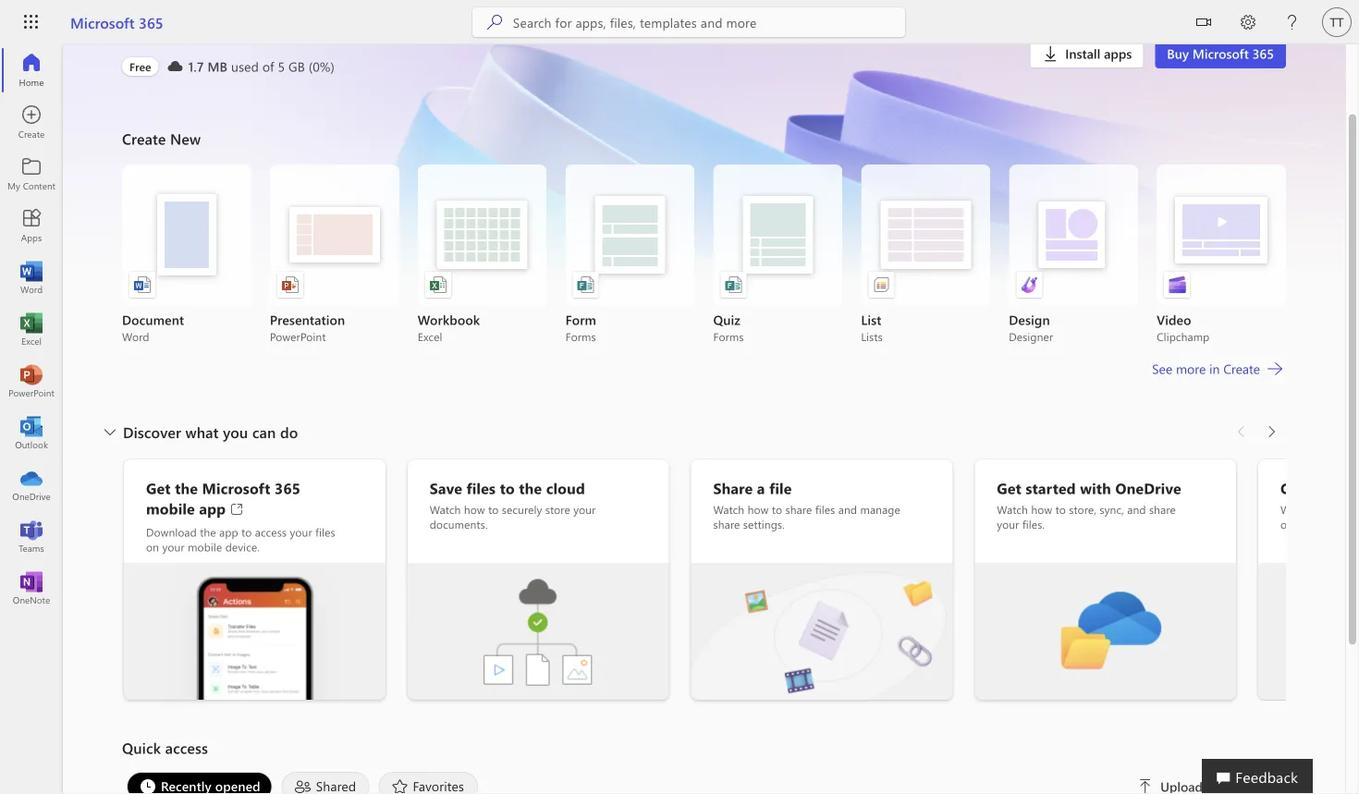 Task type: locate. For each thing, give the bounding box(es) containing it.
1 vertical spatial app
[[219, 525, 238, 540]]

0 horizontal spatial the
[[175, 478, 198, 498]]

0 vertical spatial access
[[255, 525, 287, 540]]

share for share a file
[[713, 517, 740, 532]]

settings.
[[743, 517, 785, 532]]

microsoft
[[70, 12, 135, 32], [250, 18, 348, 48], [1193, 45, 1249, 62], [202, 478, 270, 498]]

1 horizontal spatial and
[[1127, 502, 1146, 517]]

to inside share a file watch how to share files and manage share settings.
[[772, 502, 782, 517]]

designer
[[1009, 329, 1053, 344]]

buy microsoft 365 button
[[1155, 39, 1286, 68]]

get inside get started with onedrive watch how to store, sync, and share your files.
[[997, 478, 1022, 498]]

365 inside get the microsoft 365 mobile app
[[275, 478, 301, 498]]

get up download
[[146, 478, 171, 498]]

store
[[545, 502, 570, 517]]

app up download the app to access your files on your mobile device.
[[199, 498, 226, 518]]

share down the file
[[786, 502, 812, 517]]

4 watch from the left
[[1281, 502, 1312, 517]]

1 vertical spatial files
[[815, 502, 835, 517]]

the up download
[[175, 478, 198, 498]]

forms inside form forms
[[566, 329, 596, 344]]

to inside get started with onedrive watch how to store, sync, and share your files.
[[1056, 502, 1066, 517]]

watch down collaborate
[[1281, 502, 1312, 517]]

watch
[[430, 502, 461, 517], [713, 502, 745, 517], [997, 502, 1028, 517], [1281, 502, 1312, 517]]

list
[[122, 165, 1286, 344]]

2 and from the left
[[1127, 502, 1146, 517]]

app inside download the app to access your files on your mobile device.
[[219, 525, 238, 540]]

a
[[757, 478, 765, 498]]

device.
[[225, 540, 260, 554]]

1 horizontal spatial get
[[997, 478, 1022, 498]]

 button
[[1182, 0, 1226, 48]]

microsoft up download the app to access your files on your mobile device.
[[202, 478, 270, 498]]

app
[[199, 498, 226, 518], [219, 525, 238, 540]]

create new
[[122, 129, 201, 148]]

1 horizontal spatial forms
[[713, 329, 744, 344]]

designer design image
[[1020, 276, 1039, 294], [1020, 276, 1039, 294]]

0 vertical spatial app
[[199, 498, 226, 518]]

(0%)
[[309, 58, 335, 75]]

get the microsoft 365 mobile app image
[[124, 563, 385, 700]]

1 vertical spatial mobile
[[188, 540, 222, 554]]

word
[[122, 329, 149, 344]]

mobile left device.
[[188, 540, 222, 554]]

get for get the microsoft 365 mobile app
[[146, 478, 171, 498]]

how inside save files to the cloud watch how to securely store your documents.
[[464, 502, 485, 517]]

watch inside collaborate watch how to ed
[[1281, 502, 1312, 517]]

1 and from the left
[[839, 502, 857, 517]]

navigation
[[0, 44, 63, 614]]

1 how from the left
[[464, 502, 485, 517]]

microsoft down 
[[1193, 45, 1249, 62]]

your left files.
[[997, 517, 1019, 532]]

and down onedrive
[[1127, 502, 1146, 517]]

to up securely
[[500, 478, 515, 498]]

None search field
[[472, 7, 905, 37]]

1 forms from the left
[[566, 329, 596, 344]]

forms for form
[[566, 329, 596, 344]]

3 watch from the left
[[997, 502, 1028, 517]]

watch inside get started with onedrive watch how to store, sync, and share your files.
[[997, 502, 1028, 517]]

share
[[786, 502, 812, 517], [1149, 502, 1176, 517], [713, 517, 740, 532]]

and left manage
[[839, 502, 857, 517]]

forms survey image
[[577, 276, 595, 294]]

0 horizontal spatial and
[[839, 502, 857, 517]]

the up securely
[[519, 478, 542, 498]]

how left securely
[[464, 502, 485, 517]]

0 horizontal spatial forms
[[566, 329, 596, 344]]

365 inside banner
[[139, 12, 163, 32]]

collaborate watch how to ed
[[1281, 478, 1359, 547]]

0 horizontal spatial get
[[146, 478, 171, 498]]

2 watch from the left
[[713, 502, 745, 517]]

watch down 'share' at the right bottom
[[713, 502, 745, 517]]

microsoft up free
[[70, 12, 135, 32]]

your right store
[[574, 502, 596, 517]]

feedback button
[[1202, 759, 1313, 794]]

new quiz image
[[725, 276, 743, 294]]

discover what you can do button
[[97, 417, 302, 447]]

form
[[566, 311, 597, 328]]

share a file image
[[691, 563, 953, 700]]

of
[[263, 58, 274, 75]]

access down get the microsoft 365 mobile app
[[255, 525, 287, 540]]

to left securely
[[488, 502, 499, 517]]

microsoft inside banner
[[70, 12, 135, 32]]

the inside get the microsoft 365 mobile app
[[175, 478, 198, 498]]

to left store,
[[1056, 502, 1066, 517]]

the
[[175, 478, 198, 498], [519, 478, 542, 498], [200, 525, 216, 540]]

3 how from the left
[[1031, 502, 1053, 517]]

mobile
[[146, 498, 195, 518], [188, 540, 222, 554]]

2 vertical spatial files
[[315, 525, 335, 540]]

favorites element
[[379, 772, 478, 794]]

onenote image
[[22, 579, 41, 597]]

excel
[[418, 329, 443, 344]]

save
[[430, 478, 462, 498]]

tab list
[[122, 772, 1116, 794]]

buy microsoft 365
[[1167, 45, 1274, 62]]

create
[[122, 129, 166, 148], [1224, 360, 1260, 377]]

watch down started
[[997, 502, 1028, 517]]

document word
[[122, 311, 184, 344]]

the inside save files to the cloud watch how to securely store your documents.
[[519, 478, 542, 498]]

presentation powerpoint
[[270, 311, 345, 344]]

sync,
[[1100, 502, 1124, 517]]

create right in
[[1224, 360, 1260, 377]]

see more in create
[[1152, 360, 1260, 377]]

to inside collaborate watch how to ed
[[1339, 502, 1350, 517]]

0 horizontal spatial access
[[165, 738, 208, 758]]

1 horizontal spatial the
[[200, 525, 216, 540]]

to down get the microsoft 365 mobile app
[[241, 525, 252, 540]]

microsoft inside button
[[1193, 45, 1249, 62]]

document
[[122, 311, 184, 328]]

get started with onedrive watch how to store, sync, and share your files.
[[997, 478, 1182, 532]]

see
[[1152, 360, 1173, 377]]

used
[[231, 58, 259, 75]]

on
[[146, 540, 159, 554]]

0 vertical spatial files
[[467, 478, 496, 498]]

how down "a"
[[748, 502, 769, 517]]

how inside collaborate watch how to ed
[[1315, 502, 1336, 517]]

share down 'share' at the right bottom
[[713, 517, 740, 532]]

2 get from the left
[[997, 478, 1022, 498]]

0 vertical spatial mobile
[[146, 498, 195, 518]]

how down collaborate
[[1315, 502, 1336, 517]]

365 inside button
[[1253, 45, 1274, 62]]

your inside save files to the cloud watch how to securely store your documents.
[[574, 502, 596, 517]]

1 horizontal spatial access
[[255, 525, 287, 540]]

get inside get the microsoft 365 mobile app
[[146, 478, 171, 498]]

design
[[1009, 311, 1050, 328]]

quiz forms
[[713, 311, 744, 344]]

ed
[[1353, 502, 1359, 517]]

access up recently opened tab
[[165, 738, 208, 758]]

none search field inside microsoft 365 banner
[[472, 7, 905, 37]]

Search box. Suggestions appear as you type. search field
[[513, 7, 905, 37]]

create image
[[22, 113, 41, 131]]

files left manage
[[815, 502, 835, 517]]

365
[[139, 12, 163, 32], [354, 18, 391, 48], [1253, 45, 1274, 62], [275, 478, 301, 498]]

mobile up download
[[146, 498, 195, 518]]

2 horizontal spatial files
[[815, 502, 835, 517]]

how
[[464, 502, 485, 517], [748, 502, 769, 517], [1031, 502, 1053, 517], [1315, 502, 1336, 517]]

share down onedrive
[[1149, 502, 1176, 517]]

forms down quiz
[[713, 329, 744, 344]]

what
[[185, 422, 219, 442]]

collaborate in real time image
[[1259, 563, 1359, 700]]

files inside download the app to access your files on your mobile device.
[[315, 525, 335, 540]]

files right the "save"
[[467, 478, 496, 498]]

0 horizontal spatial share
[[713, 517, 740, 532]]

the right download
[[200, 525, 216, 540]]

to down the file
[[772, 502, 782, 517]]

watch down the "save"
[[430, 502, 461, 517]]

2 horizontal spatial share
[[1149, 502, 1176, 517]]

watch inside save files to the cloud watch how to securely store your documents.
[[430, 502, 461, 517]]

forms down form
[[566, 329, 596, 344]]

the inside download the app to access your files on your mobile device.
[[200, 525, 216, 540]]

2 forms from the left
[[713, 329, 744, 344]]

2 horizontal spatial the
[[519, 478, 542, 498]]

1 get from the left
[[146, 478, 171, 498]]

0 horizontal spatial files
[[315, 525, 335, 540]]

your
[[574, 502, 596, 517], [997, 517, 1019, 532], [290, 525, 312, 540], [162, 540, 185, 554]]

4 how from the left
[[1315, 502, 1336, 517]]

how down started
[[1031, 502, 1053, 517]]

outlook image
[[22, 424, 41, 442]]

1 horizontal spatial create
[[1224, 360, 1260, 377]]

1 horizontal spatial share
[[786, 502, 812, 517]]

recently opened tab
[[122, 772, 277, 794]]

0 horizontal spatial create
[[122, 129, 166, 148]]

create left "new"
[[122, 129, 166, 148]]

files right device.
[[315, 525, 335, 540]]

files
[[467, 478, 496, 498], [815, 502, 835, 517], [315, 525, 335, 540]]

collaborate
[[1281, 478, 1359, 498]]

1 vertical spatial access
[[165, 738, 208, 758]]

files inside save files to the cloud watch how to securely store your documents.
[[467, 478, 496, 498]]

form forms
[[566, 311, 597, 344]]

and
[[839, 502, 857, 517], [1127, 502, 1146, 517]]

forms
[[566, 329, 596, 344], [713, 329, 744, 344]]

access
[[255, 525, 287, 540], [165, 738, 208, 758]]

to inside download the app to access your files on your mobile device.
[[241, 525, 252, 540]]

get left started
[[997, 478, 1022, 498]]

new
[[170, 129, 201, 148]]

how inside share a file watch how to share files and manage share settings.
[[748, 502, 769, 517]]

workbook excel
[[418, 311, 480, 344]]

share inside get started with onedrive watch how to store, sync, and share your files.
[[1149, 502, 1176, 517]]

get the microsoft 365 mobile app
[[146, 478, 301, 518]]

home image
[[22, 61, 41, 80]]

lists list image
[[872, 276, 891, 294]]

recently opened element
[[127, 772, 273, 794]]

2 how from the left
[[748, 502, 769, 517]]

app down get the microsoft 365 mobile app
[[219, 525, 238, 540]]

1 horizontal spatial files
[[467, 478, 496, 498]]

with
[[1080, 478, 1111, 498]]

word image
[[22, 268, 41, 287]]

to left the 'ed'
[[1339, 502, 1350, 517]]

my content image
[[22, 165, 41, 183]]

microsoft 365 banner
[[0, 0, 1359, 48]]

how inside get started with onedrive watch how to store, sync, and share your files.
[[1031, 502, 1053, 517]]

1.7
[[188, 58, 204, 75]]

watch inside share a file watch how to share files and manage share settings.
[[713, 502, 745, 517]]

started
[[1026, 478, 1076, 498]]

lists
[[861, 329, 883, 344]]

mobile inside get the microsoft 365 mobile app
[[146, 498, 195, 518]]

do
[[280, 422, 298, 442]]

to
[[223, 18, 244, 48], [500, 478, 515, 498], [488, 502, 499, 517], [772, 502, 782, 517], [1056, 502, 1066, 517], [1339, 502, 1350, 517], [241, 525, 252, 540]]

this account doesn't have a microsoft 365 subscription. click to view your benefits. tooltip
[[122, 57, 159, 76]]

your inside get started with onedrive watch how to store, sync, and share your files.
[[997, 517, 1019, 532]]

cloud
[[546, 478, 585, 498]]

1 watch from the left
[[430, 502, 461, 517]]

files inside share a file watch how to share files and manage share settings.
[[815, 502, 835, 517]]

onedrive image
[[22, 475, 41, 494]]



Task type: describe. For each thing, give the bounding box(es) containing it.
download the app to access your files on your mobile device.
[[146, 525, 335, 554]]

powerpoint
[[270, 329, 326, 344]]

welcome
[[122, 18, 216, 48]]

save files to the cloud image
[[408, 563, 669, 700]]

your right 'on'
[[162, 540, 185, 554]]

powerpoint image
[[22, 372, 41, 390]]

apps
[[1104, 45, 1132, 62]]

to up used
[[223, 18, 244, 48]]

the for download the app to access your files on your mobile device.
[[200, 525, 216, 540]]

app inside get the microsoft 365 mobile app
[[199, 498, 226, 518]]


[[1197, 15, 1211, 30]]

the for get the microsoft 365 mobile app
[[175, 478, 198, 498]]

discover what you can do
[[123, 422, 298, 442]]

in
[[1210, 360, 1220, 377]]

video clipchamp
[[1157, 311, 1210, 344]]

presentation
[[270, 311, 345, 328]]

install apps
[[1066, 45, 1132, 62]]

manage
[[860, 502, 901, 517]]

gb
[[289, 58, 305, 75]]

and inside share a file watch how to share files and manage share settings.
[[839, 502, 857, 517]]

list lists
[[861, 311, 883, 344]]

your right device.
[[290, 525, 312, 540]]

excel image
[[22, 320, 41, 338]]

powerpoint presentation image
[[281, 276, 299, 294]]

teams image
[[22, 527, 41, 546]]

store,
[[1069, 502, 1097, 517]]

files.
[[1023, 517, 1045, 532]]

quiz
[[713, 311, 741, 328]]

install
[[1066, 45, 1101, 62]]

word document image
[[133, 276, 152, 294]]

0 vertical spatial create
[[122, 129, 166, 148]]

tt button
[[1315, 0, 1359, 44]]

download
[[146, 525, 197, 540]]

shared element
[[282, 772, 369, 794]]

free
[[129, 59, 151, 74]]

share
[[713, 478, 753, 498]]

forms for quiz
[[713, 329, 744, 344]]

1.7 mb used of 5 gb (0%)
[[188, 58, 335, 75]]

design designer
[[1009, 311, 1053, 344]]

file
[[769, 478, 792, 498]]

can
[[252, 422, 276, 442]]

documents.
[[430, 517, 488, 532]]

save files to the cloud watch how to securely store your documents.
[[430, 478, 596, 532]]

tt
[[1330, 15, 1344, 29]]

securely
[[502, 502, 542, 517]]

see more in create link
[[1150, 358, 1286, 380]]

quick access
[[122, 738, 208, 758]]

and inside get started with onedrive watch how to store, sync, and share your files.
[[1127, 502, 1146, 517]]

video
[[1157, 311, 1192, 328]]

onedrive
[[1116, 478, 1182, 498]]

excel workbook image
[[429, 276, 447, 294]]

shared tab
[[277, 772, 374, 794]]

microsoft up gb
[[250, 18, 348, 48]]

create new element
[[122, 124, 1286, 417]]

discover
[[123, 422, 181, 442]]

clipchamp
[[1157, 329, 1210, 344]]

mobile inside download the app to access your files on your mobile device.
[[188, 540, 222, 554]]

list
[[861, 311, 882, 328]]

5
[[278, 58, 285, 75]]

access inside download the app to access your files on your mobile device.
[[255, 525, 287, 540]]

more
[[1176, 360, 1206, 377]]

favorites tab
[[374, 772, 483, 794]]

clipchamp video image
[[1168, 276, 1187, 294]]

microsoft 365
[[70, 12, 163, 32]]

get for get started with onedrive watch how to store, sync, and share your files.
[[997, 478, 1022, 498]]

share a file watch how to share files and manage share settings.
[[713, 478, 901, 532]]

mb
[[208, 58, 228, 75]]

get started with onedrive image
[[975, 563, 1236, 700]]

1 vertical spatial create
[[1224, 360, 1260, 377]]

list containing document
[[122, 165, 1286, 344]]

apps image
[[22, 216, 41, 235]]

workbook
[[418, 311, 480, 328]]

install apps button
[[1029, 39, 1144, 68]]

welcome to microsoft 365
[[122, 18, 391, 48]]

feedback
[[1236, 767, 1298, 786]]

microsoft inside get the microsoft 365 mobile app
[[202, 478, 270, 498]]

share for get started with onedrive
[[1149, 502, 1176, 517]]

you
[[223, 422, 248, 442]]

buy
[[1167, 45, 1189, 62]]

next image
[[1262, 417, 1281, 447]]

quick
[[122, 738, 161, 758]]



Task type: vqa. For each thing, say whether or not it's contained in the screenshot.
notes
no



